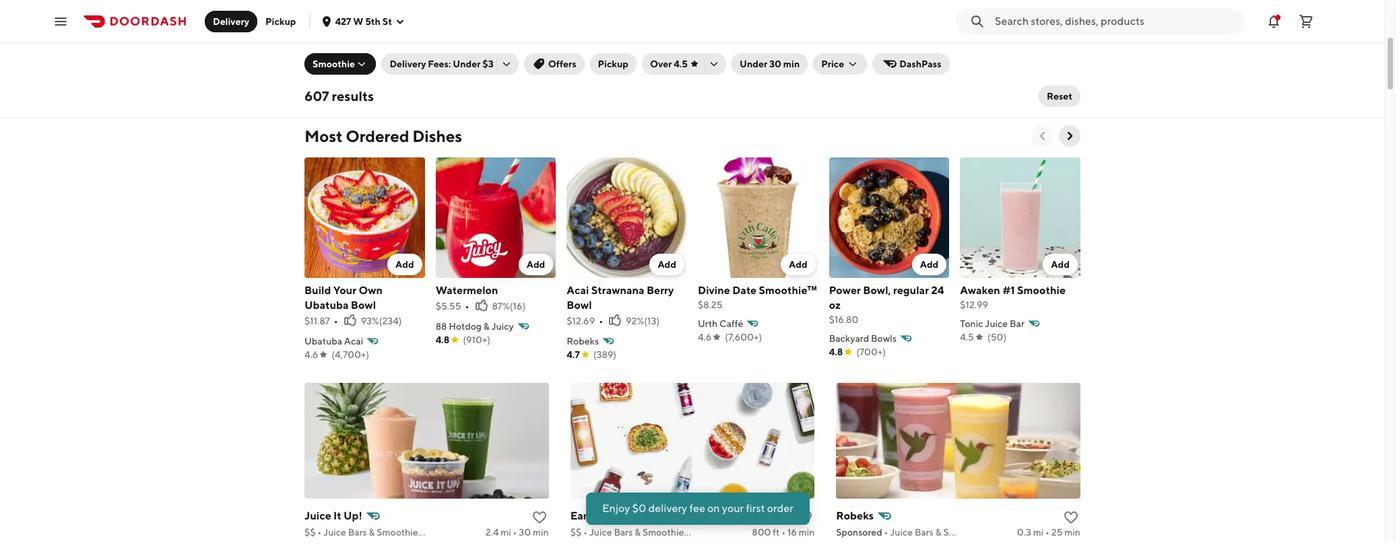 Task type: locate. For each thing, give the bounding box(es) containing it.
robeks for 4.7
[[567, 336, 599, 347]]

0 horizontal spatial 0.3 mi • 25 min
[[751, 50, 815, 61]]

click to add this store to your saved list image for (389)
[[797, 32, 813, 49]]

click to add this store to your saved list image up "2.4 mi • 30 min" at the bottom of page
[[531, 510, 548, 526]]

2 horizontal spatial acai
[[692, 50, 712, 61]]

0 horizontal spatial click to add this store to your saved list image
[[531, 510, 548, 526]]

0 horizontal spatial 25
[[786, 50, 797, 61]]

0 vertical spatial sponsored
[[305, 50, 351, 61]]

&
[[635, 50, 641, 61], [938, 50, 944, 61], [484, 321, 490, 332], [369, 527, 375, 538], [635, 527, 641, 538], [936, 527, 942, 538]]

1 horizontal spatial under
[[740, 59, 768, 69]]

4.6 down urth
[[698, 332, 712, 343]]

4.6 for build your own ubatuba bowl
[[305, 349, 318, 360]]

1 vertical spatial robeks
[[567, 336, 599, 347]]

1 vertical spatial (389)
[[594, 349, 617, 360]]

delivery
[[213, 16, 249, 27], [390, 59, 426, 69]]

robeks down $12.69
[[567, 336, 599, 347]]

delivery
[[499, 65, 533, 75], [765, 65, 799, 75], [648, 503, 687, 515]]

1 vertical spatial pickup button
[[590, 53, 637, 75]]

(389)
[[597, 65, 620, 75], [594, 349, 617, 360]]

acai up (4,700+)
[[344, 336, 363, 347]]

robeks up offers
[[570, 32, 608, 45]]

2 $​0 from the left
[[751, 65, 763, 75]]

delivery down 3.4 mi • 34 min
[[499, 65, 533, 75]]

$12.99
[[960, 300, 989, 310]]

bowl up $12.69
[[567, 299, 592, 312]]

price
[[822, 59, 844, 69]]

click to add this store to your saved list image
[[531, 32, 548, 49], [797, 32, 813, 49], [1063, 32, 1079, 49], [1063, 510, 1079, 526]]

bowl
[[351, 299, 376, 312], [567, 299, 592, 312]]

(1,700+)
[[331, 65, 367, 75]]

smoothies
[[358, 50, 404, 61], [946, 50, 992, 61], [426, 527, 472, 538], [944, 527, 989, 538]]

your
[[722, 503, 744, 515]]

hotdog
[[449, 321, 482, 332]]

pickup left over
[[598, 59, 629, 69]]

acai
[[692, 50, 712, 61], [567, 284, 589, 297], [344, 336, 363, 347]]

click to add this store to your saved list image for earthbar
[[797, 510, 813, 526]]

bowls left under 30 min
[[713, 50, 739, 61]]

juicy
[[491, 321, 514, 332]]

sponsored • smoothies
[[305, 50, 404, 61]]

smoothie button
[[305, 53, 376, 75]]

robeks
[[570, 32, 608, 45], [567, 336, 599, 347], [836, 510, 874, 523]]

30 right 2.4
[[519, 527, 531, 538]]

1 horizontal spatial $​0 delivery fee
[[751, 65, 815, 75]]

4.7 for kreation organic juicery
[[836, 65, 850, 75]]

1 horizontal spatial pickup
[[598, 59, 629, 69]]

$​0
[[485, 65, 497, 75], [751, 65, 763, 75]]

power
[[829, 284, 861, 297]]

your
[[333, 284, 357, 297]]

first
[[746, 503, 765, 515]]

2 bowl from the left
[[567, 299, 592, 312]]

smoothie inside awaken #1 smoothie $12.99
[[1017, 284, 1066, 297]]

24
[[931, 284, 944, 297]]

0 horizontal spatial 30
[[519, 527, 531, 538]]

smoothie right #1
[[1017, 284, 1066, 297]]

smoothies, for earthbar
[[643, 527, 691, 538]]

$​0 for jamba juice
[[485, 65, 497, 75]]

92%(13)
[[626, 316, 660, 327]]

1 click to add this store to your saved list image from the left
[[531, 510, 548, 526]]

0 vertical spatial 4.5
[[674, 59, 688, 69]]

click to add this store to your saved list image up 800 ft • 16 min
[[797, 510, 813, 526]]

427
[[335, 16, 351, 27]]

1 vertical spatial sponsored
[[836, 527, 882, 538]]

4.8
[[436, 335, 450, 345], [829, 347, 843, 358]]

ubatuba down $11.87 •
[[305, 336, 342, 347]]

$$ • juice bars & smoothies, snacks
[[570, 527, 722, 538]]

0 horizontal spatial $​0
[[485, 65, 497, 75]]

2 $​0 delivery fee from the left
[[751, 65, 815, 75]]

healthy,
[[855, 50, 891, 61]]

smoothie down jamba juice
[[313, 59, 355, 69]]

0 horizontal spatial pickup button
[[257, 10, 304, 32]]

$​0 delivery fee for robeks
[[751, 65, 815, 75]]

ubatuba inside "build your own ubatuba bowl"
[[305, 299, 349, 312]]

mi
[[502, 50, 512, 61], [768, 50, 778, 61], [501, 527, 511, 538], [1033, 527, 1044, 538]]

2 horizontal spatial fee
[[801, 65, 815, 75]]

1 vertical spatial 0.3 mi • 25 min
[[1017, 527, 1081, 538]]

4.8 down backyard
[[829, 347, 843, 358]]

0 horizontal spatial under
[[453, 59, 481, 69]]

2 click to add this store to your saved list image from the left
[[797, 510, 813, 526]]

0 vertical spatial 30
[[769, 59, 782, 69]]

0 horizontal spatial smoothie
[[313, 59, 355, 69]]

4.7 for jamba juice
[[305, 65, 318, 75]]

bowl down own
[[351, 299, 376, 312]]

0.3 mi • 25 min
[[751, 50, 815, 61], [1017, 527, 1081, 538]]

pickup right delivery button
[[266, 16, 296, 27]]

3 add from the left
[[658, 259, 676, 270]]

2 vertical spatial robeks
[[836, 510, 874, 523]]

add button
[[387, 254, 422, 275], [519, 254, 553, 275], [650, 254, 685, 275], [781, 254, 816, 275], [781, 254, 816, 275], [912, 254, 947, 275], [912, 254, 947, 275], [1043, 254, 1078, 275]]

dashpass
[[900, 59, 942, 69]]

delivery left price
[[765, 65, 799, 75]]

0 horizontal spatial pickup
[[266, 16, 296, 27]]

0 horizontal spatial bowl
[[351, 299, 376, 312]]

0 vertical spatial 4.8
[[436, 335, 450, 345]]

4.8 for power bowl, regular 24 oz
[[829, 347, 843, 358]]

add
[[396, 259, 414, 270], [527, 259, 545, 270], [658, 259, 676, 270], [789, 259, 808, 270], [920, 259, 939, 270], [1051, 259, 1070, 270]]

dashpass button
[[873, 53, 950, 75]]

acai inside acai strawnana berry bowl
[[567, 284, 589, 297]]

over 4.5
[[650, 59, 688, 69]]

1 bowl from the left
[[351, 299, 376, 312]]

4.6 down ubatuba acai
[[305, 349, 318, 360]]

caffé
[[720, 318, 743, 329]]

0 vertical spatial delivery
[[213, 16, 249, 27]]

1 horizontal spatial smoothie
[[1017, 284, 1066, 297]]

$$ • juice bars & smoothies, smoothies
[[305, 527, 472, 538]]

delivery for jamba juice
[[499, 65, 533, 75]]

1 horizontal spatial bowls
[[871, 333, 897, 344]]

0 vertical spatial 25
[[786, 50, 797, 61]]

regular
[[893, 284, 929, 297]]

607
[[305, 88, 329, 104]]

(700+)
[[857, 347, 886, 358]]

3.4
[[487, 50, 500, 61]]

add for acai strawnana berry bowl
[[658, 259, 676, 270]]

0 horizontal spatial delivery
[[499, 65, 533, 75]]

bars for robeks
[[614, 50, 633, 61]]

sponsored down jamba
[[305, 50, 351, 61]]

notification bell image
[[1266, 13, 1282, 29]]

1 horizontal spatial 4.8
[[829, 347, 843, 358]]

87%(16)
[[492, 301, 526, 312]]

bowl inside acai strawnana berry bowl
[[567, 299, 592, 312]]

most ordered dishes
[[305, 127, 462, 146]]

smoothies, for juice it up!
[[377, 527, 425, 538]]

0 vertical spatial pickup button
[[257, 10, 304, 32]]

1 horizontal spatial bowl
[[567, 299, 592, 312]]

2 horizontal spatial delivery
[[765, 65, 799, 75]]

power bowl, regular 24 oz $16.80
[[829, 284, 944, 325]]

1 $​0 from the left
[[485, 65, 497, 75]]

4.5
[[674, 59, 688, 69], [960, 332, 974, 343]]

delivery button
[[205, 10, 257, 32]]

1 vertical spatial 25
[[1052, 527, 1063, 538]]

bowls up (700+)
[[871, 333, 897, 344]]

$​0 for robeks
[[751, 65, 763, 75]]

smoothies,
[[643, 50, 691, 61], [377, 527, 425, 538], [643, 527, 691, 538]]

25
[[786, 50, 797, 61], [1052, 527, 1063, 538]]

robeks for sponsored
[[836, 510, 874, 523]]

$​0 delivery fee down 3.4 mi • 34 min
[[485, 65, 549, 75]]

own
[[359, 284, 383, 297]]

(389) right offers
[[597, 65, 620, 75]]

0 horizontal spatial sponsored
[[305, 50, 351, 61]]

2 under from the left
[[740, 59, 768, 69]]

$$ down earthbar
[[570, 527, 582, 538]]

0 horizontal spatial fee
[[535, 65, 549, 75]]

ubatuba up $11.87 •
[[305, 299, 349, 312]]

2 add from the left
[[527, 259, 545, 270]]

4.7 for robeks
[[570, 65, 584, 75]]

1 add from the left
[[396, 259, 414, 270]]

0 horizontal spatial delivery
[[213, 16, 249, 27]]

click to add this store to your saved list image for juice it up!
[[531, 510, 548, 526]]

1 horizontal spatial 0.3
[[1017, 527, 1032, 538]]

watermelon
[[436, 284, 498, 297]]

1 horizontal spatial acai
[[567, 284, 589, 297]]

sponsored for jamba juice
[[305, 50, 351, 61]]

1 horizontal spatial 0.3 mi • 25 min
[[1017, 527, 1081, 538]]

(389) down '$12.69 •'
[[594, 349, 617, 360]]

$​0 delivery fee left price
[[751, 65, 815, 75]]

$8.25
[[698, 300, 723, 310]]

& for $$ • juice bars & smoothies, smoothies
[[369, 527, 375, 538]]

$11.87
[[305, 316, 330, 327]]

0 vertical spatial smoothie
[[313, 59, 355, 69]]

1 vertical spatial 4.6
[[305, 349, 318, 360]]

0 horizontal spatial 4.6
[[305, 349, 318, 360]]

under 30 min button
[[732, 53, 808, 75]]

pickup button left over
[[590, 53, 637, 75]]

0 vertical spatial ubatuba
[[305, 299, 349, 312]]

min
[[533, 50, 549, 61], [799, 50, 815, 61], [784, 59, 800, 69], [533, 527, 549, 538], [799, 527, 815, 538], [1065, 527, 1081, 538]]

delivery right $0
[[648, 503, 687, 515]]

kreation
[[836, 32, 880, 45]]

1 horizontal spatial sponsored
[[836, 527, 882, 538]]

1 horizontal spatial delivery
[[390, 59, 426, 69]]

backyard
[[829, 333, 869, 344]]

juice
[[340, 32, 367, 45], [589, 50, 612, 61], [893, 50, 916, 61], [985, 318, 1008, 329], [305, 510, 331, 523], [323, 527, 346, 538], [589, 527, 612, 538], [890, 527, 913, 538]]

1 under from the left
[[453, 59, 481, 69]]

berry
[[647, 284, 674, 297]]

1 horizontal spatial 4.6
[[698, 332, 712, 343]]

6 add from the left
[[1051, 259, 1070, 270]]

0 vertical spatial bowls
[[713, 50, 739, 61]]

1 horizontal spatial $​0
[[751, 65, 763, 75]]

1 vertical spatial 30
[[519, 527, 531, 538]]

(910+)
[[463, 335, 491, 345]]

1 horizontal spatial click to add this store to your saved list image
[[797, 510, 813, 526]]

pickup
[[266, 16, 296, 27], [598, 59, 629, 69]]

fee left the on
[[689, 503, 705, 515]]

fee down 3.4 mi • 34 min
[[535, 65, 549, 75]]

4.7
[[305, 65, 318, 75], [570, 65, 584, 75], [836, 65, 850, 75], [567, 349, 580, 360]]

1 vertical spatial acai
[[567, 284, 589, 297]]

pickup button left 427
[[257, 10, 304, 32]]

date
[[733, 284, 757, 297]]

1 vertical spatial 4.8
[[829, 347, 843, 358]]

pickup button
[[257, 10, 304, 32], [590, 53, 637, 75]]

tonic juice bar
[[960, 318, 1025, 329]]

1 horizontal spatial 25
[[1052, 527, 1063, 538]]

add for awaken #1 smoothie
[[1051, 259, 1070, 270]]

$$ • healthy, juice bars & smoothies
[[836, 50, 992, 61]]

results
[[332, 88, 374, 104]]

$$ down juice it up!
[[305, 527, 316, 538]]

4.8 down 88
[[436, 335, 450, 345]]

bowl inside "build your own ubatuba bowl"
[[351, 299, 376, 312]]

1 horizontal spatial 30
[[769, 59, 782, 69]]

$$ right 34
[[570, 50, 582, 61]]

1 horizontal spatial pickup button
[[590, 53, 637, 75]]

0 horizontal spatial 0.3
[[751, 50, 766, 61]]

click to add this store to your saved list image
[[531, 510, 548, 526], [797, 510, 813, 526]]

0 horizontal spatial $​0 delivery fee
[[485, 65, 549, 75]]

awaken #1 smoothie $12.99
[[960, 284, 1066, 310]]

fee left price
[[801, 65, 815, 75]]

robeks up the sponsored • juice bars & smoothies
[[836, 510, 874, 523]]

acai up $12.69
[[567, 284, 589, 297]]

sponsored right 16
[[836, 527, 882, 538]]

1 horizontal spatial 4.5
[[960, 332, 974, 343]]

0 horizontal spatial 4.5
[[674, 59, 688, 69]]

$$ down kreation
[[836, 50, 848, 61]]

4 add from the left
[[789, 259, 808, 270]]

acai right over 4.5
[[692, 50, 712, 61]]

& for sponsored • juice bars & smoothies
[[936, 527, 942, 538]]

most
[[305, 127, 343, 146]]

$$ for robeks
[[570, 50, 582, 61]]

$3
[[483, 59, 494, 69]]

under 30 min
[[740, 59, 800, 69]]

over
[[650, 59, 672, 69]]

1 $​0 delivery fee from the left
[[485, 65, 549, 75]]

offers button
[[524, 53, 585, 75]]

1 vertical spatial smoothie
[[1017, 284, 1066, 297]]

$12.69
[[567, 316, 595, 327]]

2 vertical spatial acai
[[344, 336, 363, 347]]

0.3
[[751, 50, 766, 61], [1017, 527, 1032, 538]]

0 vertical spatial 4.6
[[698, 332, 712, 343]]

4.5 down tonic
[[960, 332, 974, 343]]

30 left price
[[769, 59, 782, 69]]

427 w 5th st button
[[322, 16, 406, 27]]

1 vertical spatial ubatuba
[[305, 336, 342, 347]]

1 ubatuba from the top
[[305, 299, 349, 312]]

1 vertical spatial delivery
[[390, 59, 426, 69]]

acai strawnana berry bowl
[[567, 284, 674, 312]]

delivery inside button
[[213, 16, 249, 27]]

4.5 right over
[[674, 59, 688, 69]]

0 vertical spatial 0.3
[[751, 50, 766, 61]]

0 horizontal spatial 4.8
[[436, 335, 450, 345]]

bars
[[614, 50, 633, 61], [917, 50, 936, 61], [348, 527, 367, 538], [614, 527, 633, 538], [915, 527, 934, 538]]



Task type: vqa. For each thing, say whether or not it's contained in the screenshot.
bottommost THE 30% OFF $35+, UP TO $30
no



Task type: describe. For each thing, give the bounding box(es) containing it.
previous button of carousel image
[[1036, 129, 1050, 143]]

0 vertical spatial robeks
[[570, 32, 608, 45]]

$12.69 •
[[567, 316, 603, 327]]

2 ubatuba from the top
[[305, 336, 342, 347]]

smoothie™
[[759, 284, 817, 297]]

on
[[707, 503, 720, 515]]

93%(234)
[[361, 316, 402, 327]]

bowl,
[[863, 284, 891, 297]]

delivery for delivery
[[213, 16, 249, 27]]

4.8 for watermelon
[[436, 335, 450, 345]]

delivery for delivery fees: under $3
[[390, 59, 426, 69]]

juice it up!
[[305, 510, 362, 523]]

order
[[767, 503, 793, 515]]

& for $$ • juice bars & smoothies, snacks
[[635, 527, 641, 538]]

kreation organic juicery
[[836, 32, 961, 45]]

w
[[353, 16, 363, 27]]

juicery
[[925, 32, 961, 45]]

snacks
[[692, 527, 722, 538]]

$11.87 •
[[305, 316, 338, 327]]

reset button
[[1039, 86, 1081, 107]]

add for build your own ubatuba bowl
[[396, 259, 414, 270]]

$$ • juice bars & smoothies, acai bowls
[[570, 50, 739, 61]]

0 vertical spatial 0.3 mi • 25 min
[[751, 50, 815, 61]]

1 vertical spatial bowls
[[871, 333, 897, 344]]

price button
[[813, 53, 867, 75]]

2.4 mi • 30 min
[[486, 527, 549, 538]]

bars for juice it up!
[[348, 527, 367, 538]]

1 vertical spatial 4.5
[[960, 332, 974, 343]]

smoothie inside button
[[313, 59, 355, 69]]

under inside button
[[740, 59, 768, 69]]

over 4.5 button
[[642, 53, 726, 75]]

0 vertical spatial acai
[[692, 50, 712, 61]]

sponsored for robeks
[[836, 527, 882, 538]]

(7,600+)
[[725, 332, 762, 343]]

1 horizontal spatial delivery
[[648, 503, 687, 515]]

click to add this store to your saved list image for (1,700+)
[[531, 32, 548, 49]]

build
[[305, 284, 331, 297]]

$5.55
[[436, 301, 461, 312]]

0 vertical spatial (389)
[[597, 65, 620, 75]]

1 vertical spatial pickup
[[598, 59, 629, 69]]

ft
[[773, 527, 780, 538]]

0 horizontal spatial acai
[[344, 336, 363, 347]]

next button of carousel image
[[1063, 129, 1077, 143]]

enjoy $0 delivery fee on your first order
[[602, 503, 793, 515]]

tonic
[[960, 318, 983, 329]]

min inside button
[[784, 59, 800, 69]]

bar
[[1010, 318, 1025, 329]]

earthbar
[[570, 510, 615, 523]]

0 vertical spatial pickup
[[266, 16, 296, 27]]

2.4
[[486, 527, 499, 538]]

$$ for juice it up!
[[305, 527, 316, 538]]

ubatuba acai
[[305, 336, 363, 347]]

offers
[[548, 59, 576, 69]]

4.5 inside button
[[674, 59, 688, 69]]

urth
[[698, 318, 718, 329]]

jamba juice
[[305, 32, 367, 45]]

(4,700+)
[[332, 349, 369, 360]]

fees:
[[428, 59, 451, 69]]

sponsored • juice bars & smoothies
[[836, 527, 989, 538]]

0 items, open order cart image
[[1298, 13, 1315, 29]]

$16.80
[[829, 314, 859, 325]]

delivery fees: under $3
[[390, 59, 494, 69]]

st
[[383, 16, 392, 27]]

urth caffé
[[698, 318, 743, 329]]

16
[[788, 527, 797, 538]]

4.6 for divine date smoothie™
[[698, 332, 712, 343]]

1 vertical spatial 0.3
[[1017, 527, 1032, 538]]

(50)
[[988, 332, 1007, 343]]

607 results
[[305, 88, 374, 104]]

5th
[[365, 16, 381, 27]]

5 add from the left
[[920, 259, 939, 270]]

(334)
[[863, 65, 886, 75]]

fee for jamba juice
[[535, 65, 549, 75]]

up!
[[344, 510, 362, 523]]

build your own ubatuba bowl
[[305, 284, 383, 312]]

$​0 delivery fee for jamba juice
[[485, 65, 549, 75]]

strawnana
[[591, 284, 645, 297]]

open menu image
[[53, 13, 69, 29]]

delivery for robeks
[[765, 65, 799, 75]]

#1
[[1003, 284, 1015, 297]]

3.4 mi • 34 min
[[487, 50, 549, 61]]

click to add this store to your saved list image for (334)
[[1063, 32, 1079, 49]]

enjoy
[[602, 503, 630, 515]]

fee for robeks
[[801, 65, 815, 75]]

oz
[[829, 299, 841, 312]]

1 horizontal spatial fee
[[689, 503, 705, 515]]

organic
[[882, 32, 923, 45]]

$5.55 •
[[436, 301, 469, 312]]

30 inside button
[[769, 59, 782, 69]]

divine
[[698, 284, 730, 297]]

dishes
[[413, 127, 462, 146]]

it
[[334, 510, 341, 523]]

bars for earthbar
[[614, 527, 633, 538]]

& for $$ • juice bars & smoothies, acai bowls
[[635, 50, 641, 61]]

800 ft • 16 min
[[752, 527, 815, 538]]

800
[[752, 527, 771, 538]]

add for watermelon
[[527, 259, 545, 270]]

88
[[436, 321, 447, 332]]

34
[[520, 50, 531, 61]]

ordered
[[346, 127, 409, 146]]

427 w 5th st
[[335, 16, 392, 27]]

Store search: begin typing to search for stores available on DoorDash text field
[[995, 14, 1236, 29]]

smoothies, for robeks
[[643, 50, 691, 61]]

0 horizontal spatial bowls
[[713, 50, 739, 61]]

88 hotdog & juicy
[[436, 321, 514, 332]]

divine date smoothie™ $8.25
[[698, 284, 817, 310]]

jamba
[[305, 32, 338, 45]]

$$ for earthbar
[[570, 527, 582, 538]]



